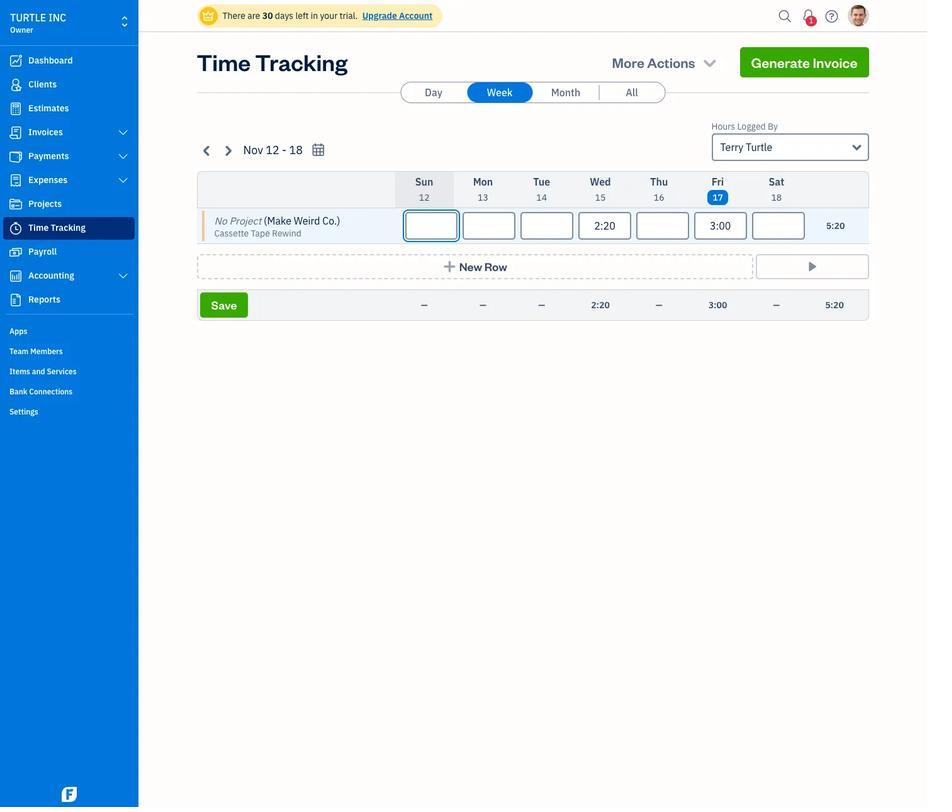 Task type: describe. For each thing, give the bounding box(es) containing it.
in
[[311, 10, 318, 21]]

more actions button
[[601, 47, 730, 77]]

items and services link
[[3, 362, 135, 381]]

tue 14
[[533, 176, 550, 203]]

owner
[[10, 25, 33, 35]]

1 vertical spatial 5:20
[[825, 300, 844, 311]]

team members
[[9, 347, 63, 356]]

thu
[[650, 176, 668, 188]]

projects
[[28, 198, 62, 210]]

mon
[[473, 176, 493, 188]]

make
[[267, 215, 291, 227]]

project
[[230, 215, 261, 227]]

plus image
[[443, 261, 457, 273]]

row
[[485, 259, 507, 274]]

apps
[[9, 327, 27, 336]]

weird
[[294, 215, 320, 227]]

wed 15
[[590, 176, 611, 203]]

13
[[478, 192, 488, 203]]

fri 17
[[712, 176, 724, 203]]

week
[[487, 86, 513, 99]]

more
[[612, 54, 645, 71]]

choose a date image
[[311, 143, 326, 157]]

account
[[399, 10, 433, 21]]

settings
[[9, 407, 38, 417]]

settings link
[[3, 402, 135, 421]]

and
[[32, 367, 45, 376]]

chevron large down image for payments
[[117, 152, 129, 162]]

connections
[[29, 387, 73, 397]]

3 duration text field from the left
[[752, 212, 805, 240]]

2:20
[[591, 300, 610, 311]]

chevron large down image for invoices
[[117, 128, 129, 138]]

17
[[713, 192, 723, 203]]

cassette
[[214, 228, 249, 239]]

rewind
[[272, 228, 301, 239]]

12 for nov
[[266, 143, 279, 157]]

save
[[211, 298, 237, 312]]

clients link
[[3, 74, 135, 96]]

estimates link
[[3, 98, 135, 120]]

freshbooks image
[[59, 788, 79, 803]]

apps link
[[3, 322, 135, 341]]

time tracking link
[[3, 217, 135, 240]]

tue
[[533, 176, 550, 188]]

there
[[223, 10, 245, 21]]

client image
[[8, 79, 23, 91]]

main element
[[0, 0, 170, 808]]

1
[[809, 16, 814, 25]]

there are 30 days left in your trial. upgrade account
[[223, 10, 433, 21]]

1 button
[[799, 3, 819, 28]]

)
[[337, 215, 340, 227]]

time inside main element
[[28, 222, 49, 234]]

day link
[[401, 82, 467, 103]]

sat 18
[[769, 176, 785, 203]]

left
[[296, 10, 309, 21]]

all link
[[599, 82, 665, 103]]

tracking inside main element
[[51, 222, 86, 234]]

members
[[30, 347, 63, 356]]

items
[[9, 367, 30, 376]]

2 duration text field from the left
[[521, 212, 574, 240]]

dashboard
[[28, 55, 73, 66]]

thu 16
[[650, 176, 668, 203]]

expenses
[[28, 174, 68, 186]]

0 vertical spatial 5:20
[[826, 220, 845, 232]]

search image
[[775, 7, 795, 25]]

go to help image
[[822, 7, 842, 25]]

save button
[[200, 293, 248, 318]]

5 — from the left
[[773, 300, 780, 311]]

inc
[[48, 11, 66, 24]]

sat
[[769, 176, 785, 188]]

accounting link
[[3, 265, 135, 288]]

terry
[[721, 141, 744, 154]]

chevron large down image
[[117, 176, 129, 186]]

chart image
[[8, 270, 23, 283]]

payments
[[28, 150, 69, 162]]

time tracking inside main element
[[28, 222, 86, 234]]

report image
[[8, 294, 23, 307]]

team members link
[[3, 342, 135, 361]]

payments link
[[3, 145, 135, 168]]

bank connections link
[[3, 382, 135, 401]]

generate invoice
[[751, 54, 858, 71]]

bank
[[9, 387, 27, 397]]

3 duration text field from the left
[[636, 212, 689, 240]]

day
[[425, 86, 443, 99]]

actions
[[647, 54, 695, 71]]



Task type: vqa. For each thing, say whether or not it's contained in the screenshot.


Task type: locate. For each thing, give the bounding box(es) containing it.
duration text field down 16
[[636, 212, 689, 240]]

0 vertical spatial time tracking
[[197, 47, 348, 77]]

Duration text field
[[463, 212, 516, 240], [579, 212, 631, 240], [752, 212, 805, 240]]

time down "there"
[[197, 47, 251, 77]]

2 duration text field from the left
[[579, 212, 631, 240]]

1 vertical spatial time
[[28, 222, 49, 234]]

0 horizontal spatial time
[[28, 222, 49, 234]]

generate invoice button
[[740, 47, 869, 77]]

1 horizontal spatial tracking
[[255, 47, 348, 77]]

duration text field down 14
[[521, 212, 574, 240]]

duration text field down 13
[[463, 212, 516, 240]]

30
[[262, 10, 273, 21]]

timer image
[[8, 222, 23, 235]]

0 vertical spatial time
[[197, 47, 251, 77]]

invoices
[[28, 127, 63, 138]]

12 left -
[[266, 143, 279, 157]]

invoice
[[813, 54, 858, 71]]

money image
[[8, 246, 23, 259]]

1 duration text field from the left
[[405, 212, 458, 240]]

dashboard link
[[3, 50, 135, 72]]

nov
[[243, 143, 263, 157]]

invoices link
[[3, 122, 135, 144]]

2 chevron large down image from the top
[[117, 152, 129, 162]]

1 horizontal spatial 18
[[771, 192, 782, 203]]

dashboard image
[[8, 55, 23, 67]]

are
[[248, 10, 260, 21]]

bank connections
[[9, 387, 73, 397]]

18 down sat
[[771, 192, 782, 203]]

4 — from the left
[[656, 300, 663, 311]]

estimate image
[[8, 103, 23, 115]]

upgrade account link
[[360, 10, 433, 21]]

new row
[[459, 259, 507, 274]]

terry turtle
[[721, 141, 773, 154]]

12 down sun
[[419, 192, 430, 203]]

15
[[595, 192, 606, 203]]

projects link
[[3, 193, 135, 216]]

—
[[421, 300, 428, 311], [480, 300, 487, 311], [538, 300, 545, 311], [656, 300, 663, 311], [773, 300, 780, 311]]

time tracking down 30
[[197, 47, 348, 77]]

time right timer icon
[[28, 222, 49, 234]]

payroll
[[28, 246, 57, 257]]

0 vertical spatial tracking
[[255, 47, 348, 77]]

3 — from the left
[[538, 300, 545, 311]]

new row button
[[197, 254, 753, 280]]

reports
[[28, 294, 60, 305]]

no
[[214, 215, 227, 227]]

12 inside sun 12
[[419, 192, 430, 203]]

0 horizontal spatial 12
[[266, 143, 279, 157]]

previous week image
[[200, 143, 214, 158]]

accounting
[[28, 270, 74, 281]]

tracking
[[255, 47, 348, 77], [51, 222, 86, 234]]

month
[[551, 86, 581, 99]]

1 horizontal spatial time
[[197, 47, 251, 77]]

your
[[320, 10, 338, 21]]

days
[[275, 10, 293, 21]]

duration text field down 17
[[694, 212, 747, 240]]

0 vertical spatial 18
[[289, 143, 303, 157]]

chevron large down image inside "accounting" link
[[117, 271, 129, 281]]

no project ( make weird co. ) cassette tape rewind
[[214, 215, 340, 239]]

turtle
[[10, 11, 46, 24]]

hours
[[712, 121, 735, 132]]

2 — from the left
[[480, 300, 487, 311]]

1 vertical spatial 12
[[419, 192, 430, 203]]

18 right -
[[289, 143, 303, 157]]

1 vertical spatial 18
[[771, 192, 782, 203]]

18
[[289, 143, 303, 157], [771, 192, 782, 203]]

terry turtle button
[[712, 133, 869, 161]]

tracking down projects link
[[51, 222, 86, 234]]

payroll link
[[3, 241, 135, 264]]

0 horizontal spatial 18
[[289, 143, 303, 157]]

chevron large down image inside payments link
[[117, 152, 129, 162]]

1 horizontal spatial duration text field
[[579, 212, 631, 240]]

upgrade
[[362, 10, 397, 21]]

1 chevron large down image from the top
[[117, 128, 129, 138]]

0 horizontal spatial duration text field
[[463, 212, 516, 240]]

duration text field down 15
[[579, 212, 631, 240]]

Duration text field
[[405, 212, 458, 240], [521, 212, 574, 240], [636, 212, 689, 240], [694, 212, 747, 240]]

1 duration text field from the left
[[463, 212, 516, 240]]

4 duration text field from the left
[[694, 212, 747, 240]]

12 for sun
[[419, 192, 430, 203]]

reports link
[[3, 289, 135, 312]]

sun
[[415, 176, 433, 188]]

fri
[[712, 176, 724, 188]]

payment image
[[8, 150, 23, 163]]

time tracking down projects link
[[28, 222, 86, 234]]

chevron large down image
[[117, 128, 129, 138], [117, 152, 129, 162], [117, 271, 129, 281]]

by
[[768, 121, 778, 132]]

hours logged by
[[712, 121, 778, 132]]

month link
[[533, 82, 599, 103]]

0 horizontal spatial tracking
[[51, 222, 86, 234]]

1 horizontal spatial 12
[[419, 192, 430, 203]]

2 vertical spatial chevron large down image
[[117, 271, 129, 281]]

clients
[[28, 79, 57, 90]]

new
[[459, 259, 482, 274]]

1 vertical spatial tracking
[[51, 222, 86, 234]]

0 horizontal spatial time tracking
[[28, 222, 86, 234]]

1 horizontal spatial time tracking
[[197, 47, 348, 77]]

tracking down left
[[255, 47, 348, 77]]

turtle inc owner
[[10, 11, 66, 35]]

tape
[[251, 228, 270, 239]]

-
[[282, 143, 287, 157]]

2 horizontal spatial duration text field
[[752, 212, 805, 240]]

mon 13
[[473, 176, 493, 203]]

chevrondown image
[[701, 54, 719, 71]]

wed
[[590, 176, 611, 188]]

1 vertical spatial time tracking
[[28, 222, 86, 234]]

0 vertical spatial 12
[[266, 143, 279, 157]]

nov 12 - 18
[[243, 143, 303, 157]]

trial.
[[340, 10, 358, 21]]

3 chevron large down image from the top
[[117, 271, 129, 281]]

co.
[[323, 215, 337, 227]]

generate
[[751, 54, 810, 71]]

next week image
[[221, 143, 235, 158]]

1 — from the left
[[421, 300, 428, 311]]

3:00
[[709, 300, 727, 311]]

logged
[[737, 121, 766, 132]]

start timer image
[[805, 261, 820, 273]]

12
[[266, 143, 279, 157], [419, 192, 430, 203]]

project image
[[8, 198, 23, 211]]

expenses link
[[3, 169, 135, 192]]

items and services
[[9, 367, 77, 376]]

chevron large down image inside invoices link
[[117, 128, 129, 138]]

invoice image
[[8, 127, 23, 139]]

expense image
[[8, 174, 23, 187]]

chevron large down image for accounting
[[117, 271, 129, 281]]

14
[[537, 192, 547, 203]]

18 inside sat 18
[[771, 192, 782, 203]]

16
[[654, 192, 665, 203]]

0 vertical spatial chevron large down image
[[117, 128, 129, 138]]

all
[[626, 86, 638, 99]]

1 vertical spatial chevron large down image
[[117, 152, 129, 162]]

more actions
[[612, 54, 695, 71]]

crown image
[[202, 9, 215, 22]]

sun 12
[[415, 176, 433, 203]]

duration text field down sun 12
[[405, 212, 458, 240]]

duration text field down sat 18
[[752, 212, 805, 240]]

estimates
[[28, 103, 69, 114]]

turtle
[[746, 141, 773, 154]]



